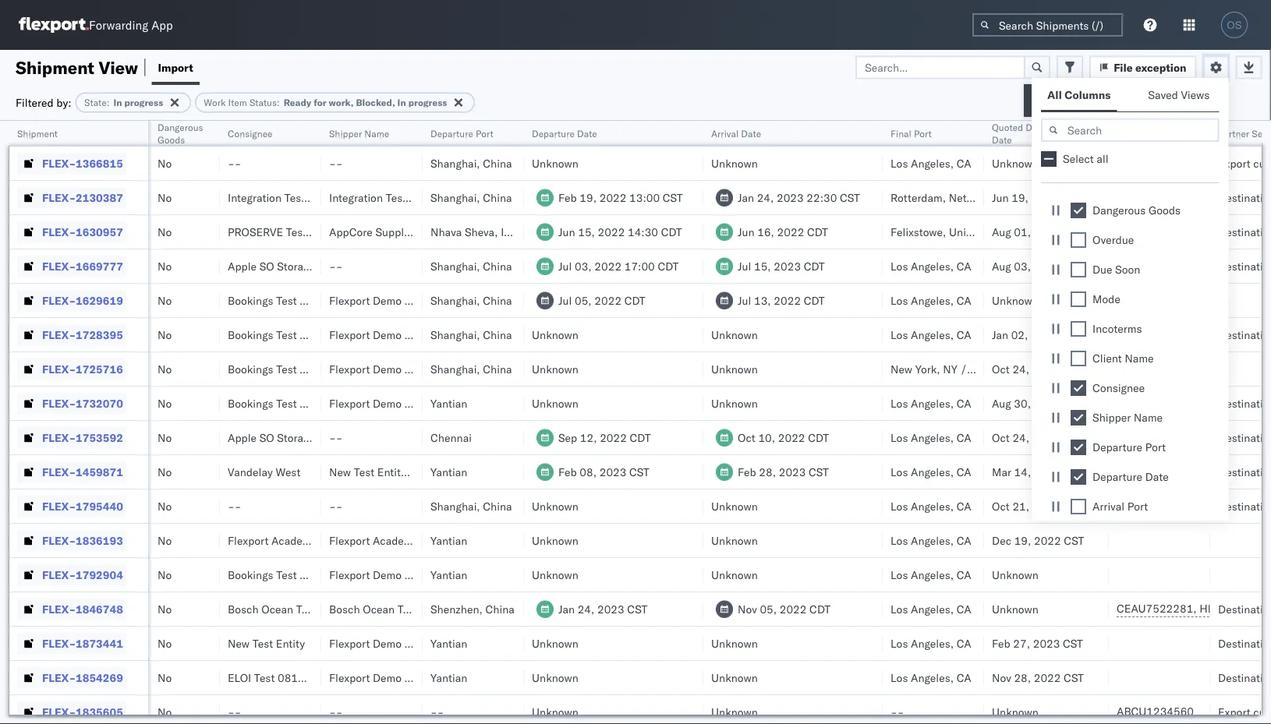 Task type: describe. For each thing, give the bounding box(es) containing it.
1 horizontal spatial departure date
[[1093, 470, 1169, 484]]

flexport for 1836193
[[329, 534, 370, 547]]

resize handle column header for container numbers
[[1192, 121, 1210, 724]]

3 los from the top
[[891, 294, 908, 307]]

cmau2233454, demu123256
[[1117, 293, 1271, 307]]

overdue
[[1093, 233, 1134, 247]]

entity for new test entity
[[276, 637, 305, 650]]

angeles, for 24,
[[911, 431, 954, 445]]

yantian for flex-1854269
[[430, 671, 467, 685]]

final port
[[891, 128, 932, 139]]

exception
[[1136, 60, 1187, 74]]

aug 03, 2022 cdt
[[992, 259, 1085, 273]]

jan for jan 02, 2023 cst
[[992, 328, 1008, 342]]

jun for jun 16, 2022 cdt
[[738, 225, 755, 239]]

Search... text field
[[856, 56, 1026, 79]]

test for flex-1728395
[[276, 328, 297, 342]]

china for flex-1846748
[[485, 602, 515, 616]]

views
[[1181, 88, 1210, 102]]

proserve
[[228, 225, 283, 239]]

eloi
[[228, 671, 251, 685]]

apple for flex-1753592
[[228, 431, 257, 445]]

file
[[1114, 60, 1133, 74]]

ca for 14,
[[957, 465, 971, 479]]

destination for oct 21, 2022 cdt
[[1218, 499, 1271, 513]]

shipper for flex-1629619
[[405, 294, 443, 307]]

consignee for flex-1629619
[[300, 294, 352, 307]]

view
[[99, 57, 138, 78]]

quoted delivery date button
[[984, 118, 1093, 146]]

resize handle column header for arrival date
[[864, 121, 883, 724]]

co. for flex-1792904
[[446, 568, 461, 582]]

flexport academy (sz) ltd.
[[329, 534, 470, 547]]

22:30
[[807, 191, 837, 204]]

flex- for 1459871
[[42, 465, 76, 479]]

no for flex-1792904
[[158, 568, 172, 582]]

select
[[1063, 152, 1094, 166]]

1 bosch ocean test from the left
[[228, 602, 317, 616]]

due soon
[[1093, 263, 1140, 276]]

port inside final port button
[[914, 128, 932, 139]]

newark,
[[970, 362, 1011, 376]]

no for flex-1630957
[[158, 225, 172, 239]]

new york, ny / newark, nj
[[891, 362, 1026, 376]]

flexport for 1873441
[[329, 637, 370, 650]]

departure date button
[[524, 124, 688, 140]]

no for flex-1629619
[[158, 294, 172, 307]]

cst for feb 28, 2023 cst
[[809, 465, 829, 479]]

york,
[[915, 362, 940, 376]]

columns
[[1065, 88, 1111, 102]]

date inside departure date button
[[577, 128, 597, 139]]

17:00
[[624, 259, 655, 273]]

aug 30, 2022 cdt
[[992, 397, 1085, 410]]

flexport demo shipper co. for flex-1792904
[[329, 568, 461, 582]]

28, for nov
[[1014, 671, 1031, 685]]

use) for chennai
[[368, 431, 396, 445]]

saved
[[1148, 88, 1178, 102]]

shipment button
[[9, 124, 133, 140]]

2 vertical spatial name
[[1134, 411, 1163, 425]]

11 angeles, from the top
[[911, 602, 954, 616]]

saved views button
[[1142, 81, 1219, 112]]

state
[[84, 97, 107, 108]]

all columns
[[1047, 88, 1111, 102]]

1459871
[[76, 465, 123, 479]]

nov for nov 05, 2022 cdt
[[738, 602, 757, 616]]

flex- for 1366815
[[42, 156, 76, 170]]

oct 24, 2022 cdt for los angeles, ca
[[992, 431, 1083, 445]]

ceau7522281,
[[1117, 602, 1197, 616]]

sep 12, 2022 cdt
[[558, 431, 651, 445]]

flexport demo shipper co. for flex-1854269
[[329, 671, 461, 685]]

date inside quoted delivery date
[[992, 134, 1012, 145]]

shipper for flex-1728395
[[405, 328, 443, 342]]

1 ca from the top
[[957, 156, 971, 170]]

jun for jun 19, 2023 cdt
[[992, 191, 1009, 204]]

los for 27,
[[891, 637, 908, 650]]

arrival port
[[1093, 500, 1148, 514]]

partner servi
[[1218, 128, 1271, 139]]

13:00
[[629, 191, 660, 204]]

ca for 27,
[[957, 637, 971, 650]]

bozo1234565
[[1199, 465, 1271, 478]]

co. for flex-1728395
[[446, 328, 461, 342]]

10 ca from the top
[[957, 568, 971, 582]]

los for 30,
[[891, 397, 908, 410]]

ltd
[[412, 225, 428, 239]]

msmu7042848
[[1117, 499, 1198, 513]]

arrival date button
[[703, 124, 867, 140]]

10 los angeles, ca from the top
[[891, 568, 971, 582]]

test for flex-1792904
[[276, 568, 297, 582]]

dangerous goods button
[[150, 118, 214, 146]]

date inside arrival date button
[[741, 128, 761, 139]]

flexport for 1629619
[[329, 294, 370, 307]]

flex-1459871 button
[[17, 461, 126, 483]]

2 ocean from the left
[[363, 602, 395, 616]]

flex-1732070
[[42, 397, 123, 410]]

work item status : ready for work, blocked, in progress
[[204, 97, 447, 108]]

apple so storage (do not use) for shanghai, china
[[228, 259, 396, 273]]

1 angeles, from the top
[[911, 156, 954, 170]]

import button
[[152, 50, 199, 85]]

08,
[[580, 465, 597, 479]]

resize handle column header for quoted delivery date
[[1090, 121, 1109, 724]]

11 los angeles, ca from the top
[[891, 602, 971, 616]]

shenzhen, china
[[430, 602, 515, 616]]

3 los angeles, ca from the top
[[891, 294, 971, 307]]

Search text field
[[1041, 119, 1219, 142]]

demo for 1873441
[[373, 637, 402, 650]]

state : in progress
[[84, 97, 163, 108]]

yantian for flex-1873441
[[430, 637, 467, 650]]

feb for feb 28, 2023 cst
[[738, 465, 756, 479]]

shipper name inside button
[[329, 128, 389, 139]]

1 vertical spatial departure port
[[1093, 441, 1166, 454]]

os button
[[1217, 7, 1252, 43]]

account
[[309, 225, 351, 239]]

abcu1234560
[[1117, 705, 1194, 719]]

demu123256
[[1202, 293, 1271, 307]]

1 horizontal spatial goods
[[1149, 204, 1181, 217]]

16,
[[757, 225, 774, 239]]

angeles, for 21,
[[911, 499, 954, 513]]

los angeles, ca for 19,
[[891, 534, 971, 547]]

consignee for flex-1725716
[[300, 362, 352, 376]]

forwarding app
[[89, 18, 173, 32]]

no for flex-1873441
[[158, 637, 172, 650]]

3 angeles, from the top
[[911, 294, 954, 307]]

flex-1728395 button
[[17, 324, 126, 346]]

10 los from the top
[[891, 568, 908, 582]]

12,
[[580, 431, 597, 445]]

consignee button
[[220, 124, 306, 140]]

shipper for flex-1873441
[[405, 637, 443, 650]]

jun 19, 2023 cdt
[[992, 191, 1082, 204]]

1 ocean from the left
[[261, 602, 293, 616]]

inc.
[[350, 534, 369, 547]]

mode
[[1093, 292, 1121, 306]]

shanghai, china for flex-2130387
[[430, 191, 512, 204]]

(sz)
[[421, 534, 447, 547]]

27,
[[1013, 637, 1030, 650]]

mar
[[992, 465, 1011, 479]]

11 los from the top
[[891, 602, 908, 616]]

forwarding app link
[[19, 17, 173, 33]]

jul for jul 15, 2023 cdt
[[738, 259, 751, 273]]

flexport demo shipper co. for flex-1728395
[[329, 328, 461, 342]]

new test entity 2
[[329, 465, 416, 479]]

flex-1669777 button
[[17, 255, 126, 277]]

export for --
[[1218, 705, 1251, 719]]

flex-1629619
[[42, 294, 123, 307]]

cst for jan 02, 2023 cst
[[1061, 328, 1081, 342]]

aug 01, 2022 cdt
[[992, 225, 1085, 239]]

destination for jan 02, 2023 cst
[[1218, 328, 1271, 342]]

china for flex-1629619
[[483, 294, 512, 307]]

client
[[1093, 352, 1122, 365]]

apple for flex-1669777
[[228, 259, 257, 273]]

no for flex-1669777
[[158, 259, 172, 273]]

bookings for flex-1725716
[[228, 362, 273, 376]]

shipment for shipment view
[[16, 57, 94, 78]]

china for flex-1725716
[[483, 362, 512, 376]]

flex- for 1836193
[[42, 534, 76, 547]]

2023 for jan 24, 2023 cst
[[597, 602, 624, 616]]

15, for jun
[[578, 225, 595, 239]]

2 progress from the left
[[408, 97, 447, 108]]

cst for feb 08, 2023 cst
[[629, 465, 650, 479]]

container
[[1117, 121, 1158, 133]]

proserve test account
[[228, 225, 351, 239]]

05, for jul
[[575, 294, 592, 307]]

1835605
[[76, 705, 123, 719]]

flexport demo shipper co. for flex-1725716
[[329, 362, 461, 376]]

bookings test consignee for flex-1629619
[[228, 294, 352, 307]]

ltd.
[[450, 534, 470, 547]]

west
[[276, 465, 301, 479]]

2023 for jan 02, 2023 cst
[[1031, 328, 1058, 342]]

jul 13, 2022 cdt
[[738, 294, 825, 307]]

03, for jul
[[575, 259, 592, 273]]

no for flex-1835605
[[158, 705, 172, 719]]

1854269
[[76, 671, 123, 685]]

servi
[[1252, 128, 1271, 139]]

los for 19,
[[891, 534, 908, 547]]

flexport for 1728395
[[329, 328, 370, 342]]

demo for 1629619
[[373, 294, 402, 307]]

united
[[949, 225, 982, 239]]

1 bosch from the left
[[228, 602, 259, 616]]

appcore supply ltd
[[329, 225, 428, 239]]

1836193
[[76, 534, 123, 547]]

for
[[314, 97, 326, 108]]

blocked,
[[356, 97, 395, 108]]

shanghai, for flex-2130387
[[430, 191, 480, 204]]

shipper for flex-1792904
[[405, 568, 443, 582]]

oct for cmdu3984074
[[992, 431, 1010, 445]]

flex-1795440 button
[[17, 496, 126, 517]]

flex-1795440
[[42, 499, 123, 513]]

flex-1854269
[[42, 671, 123, 685]]

test for flex-1629619
[[276, 294, 297, 307]]

1 in from the left
[[113, 97, 122, 108]]

1 los from the top
[[891, 156, 908, 170]]

shipper for flex-1854269
[[405, 671, 443, 685]]

3 ca from the top
[[957, 294, 971, 307]]

flex-2130387 button
[[17, 187, 126, 209]]

ready
[[284, 97, 311, 108]]

1 los angeles, ca from the top
[[891, 156, 971, 170]]

storage for shanghai, china
[[277, 259, 315, 273]]

flex-1854269 button
[[17, 667, 126, 689]]

angeles, for 14,
[[911, 465, 954, 479]]



Task type: vqa. For each thing, say whether or not it's contained in the screenshot.
NOT
yes



Task type: locate. For each thing, give the bounding box(es) containing it.
None checkbox
[[1071, 203, 1086, 218], [1071, 321, 1086, 337], [1071, 351, 1086, 367], [1071, 469, 1086, 485], [1071, 203, 1086, 218], [1071, 321, 1086, 337], [1071, 351, 1086, 367], [1071, 469, 1086, 485]]

use) for shanghai, china
[[368, 259, 396, 273]]

jul up jul 05, 2022 cdt
[[558, 259, 572, 273]]

departure date
[[532, 128, 597, 139], [1093, 470, 1169, 484]]

1 vertical spatial not
[[343, 431, 365, 445]]

1 vertical spatial shipper name
[[1093, 411, 1163, 425]]

name right "client"
[[1125, 352, 1154, 365]]

no right 1836193
[[158, 534, 172, 547]]

apple so storage (do not use) down account
[[228, 259, 396, 273]]

progress down "view"
[[124, 97, 163, 108]]

1629619
[[76, 294, 123, 307]]

eloi test 081801
[[228, 671, 318, 685]]

no right 1795440
[[158, 499, 172, 513]]

1 vertical spatial dangerous goods
[[1093, 204, 1181, 217]]

6 los angeles, ca from the top
[[891, 431, 971, 445]]

0 horizontal spatial 15,
[[578, 225, 595, 239]]

no for flex-1459871
[[158, 465, 172, 479]]

2 vertical spatial new
[[228, 637, 250, 650]]

7 resize handle column header from the left
[[864, 121, 883, 724]]

demo for 1725716
[[373, 362, 402, 376]]

not down appcore
[[343, 259, 365, 273]]

1 horizontal spatial in
[[397, 97, 406, 108]]

0 vertical spatial storage
[[277, 259, 315, 273]]

0 vertical spatial 05,
[[575, 294, 592, 307]]

15 flex- from the top
[[42, 637, 76, 650]]

quoted
[[992, 121, 1023, 133]]

1366815
[[76, 156, 123, 170]]

2 horizontal spatial jan
[[992, 328, 1008, 342]]

7 angeles, from the top
[[911, 465, 954, 479]]

2 shanghai, china from the top
[[430, 191, 512, 204]]

5 destination from the top
[[1218, 465, 1271, 479]]

0 vertical spatial shipper name
[[329, 128, 389, 139]]

1 not from the top
[[343, 259, 365, 273]]

test for flex-1725716
[[276, 362, 297, 376]]

0 horizontal spatial arrival
[[711, 128, 739, 139]]

no for flex-1854269
[[158, 671, 172, 685]]

india
[[501, 225, 525, 239]]

oct left 10,
[[738, 431, 756, 445]]

15, up 13,
[[754, 259, 771, 273]]

10,
[[758, 431, 775, 445]]

0 vertical spatial jan
[[738, 191, 754, 204]]

apple so storage (do not use) up west
[[228, 431, 396, 445]]

11 ca from the top
[[957, 602, 971, 616]]

demo for 1728395
[[373, 328, 402, 342]]

no right 1873441
[[158, 637, 172, 650]]

jun right india at the top of the page
[[558, 225, 575, 239]]

2 yantian from the top
[[430, 465, 467, 479]]

-
[[228, 156, 234, 170], [234, 156, 241, 170], [329, 156, 336, 170], [336, 156, 343, 170], [329, 259, 336, 273], [336, 259, 343, 273], [329, 431, 336, 445], [336, 431, 343, 445], [228, 499, 234, 513], [234, 499, 241, 513], [329, 499, 336, 513], [336, 499, 343, 513], [228, 705, 234, 719], [234, 705, 241, 719], [329, 705, 336, 719], [336, 705, 343, 719], [430, 705, 437, 719], [437, 705, 444, 719], [891, 705, 897, 719], [897, 705, 904, 719]]

15, up jul 03, 2022 17:00 cdt
[[578, 225, 595, 239]]

ca for 28,
[[957, 671, 971, 685]]

jul up jul 13, 2022 cdt
[[738, 259, 751, 273]]

ca for 21,
[[957, 499, 971, 513]]

aug left 01,
[[992, 225, 1011, 239]]

feb 28, 2023 cst
[[738, 465, 829, 479]]

los angeles, ca for 24,
[[891, 431, 971, 445]]

1 : from the left
[[107, 97, 110, 108]]

bookings test consignee for flex-1725716
[[228, 362, 352, 376]]

apple so storage (do not use) for chennai
[[228, 431, 396, 445]]

0 horizontal spatial bosch
[[228, 602, 259, 616]]

1 horizontal spatial 15,
[[754, 259, 771, 273]]

new for new test entity 2
[[329, 465, 351, 479]]

4 angeles, from the top
[[911, 328, 954, 342]]

resize handle column header for final port
[[965, 121, 984, 724]]

11 flex- from the top
[[42, 499, 76, 513]]

los angeles, ca for 02,
[[891, 328, 971, 342]]

arrival inside button
[[711, 128, 739, 139]]

no right 1753592
[[158, 431, 172, 445]]

vandelay west
[[228, 465, 301, 479]]

shanghai, for flex-1795440
[[430, 499, 480, 513]]

1 horizontal spatial academy
[[373, 534, 418, 547]]

0 horizontal spatial departure port
[[430, 128, 493, 139]]

8 destination from the top
[[1218, 637, 1271, 650]]

academy right inc.
[[373, 534, 418, 547]]

1 vertical spatial export cust
[[1218, 705, 1271, 719]]

so down proserve
[[259, 259, 274, 273]]

2 resize handle column header from the left
[[201, 121, 220, 724]]

0 horizontal spatial shipper name
[[329, 128, 389, 139]]

0 horizontal spatial bosch ocean test
[[228, 602, 317, 616]]

9 no from the top
[[158, 431, 172, 445]]

departure date inside button
[[532, 128, 597, 139]]

resize handle column header for consignee
[[303, 121, 321, 724]]

2 ca from the top
[[957, 259, 971, 273]]

shanghai, for flex-1728395
[[430, 328, 480, 342]]

2 : from the left
[[277, 97, 280, 108]]

0 vertical spatial apple
[[228, 259, 257, 273]]

4 co. from the top
[[446, 397, 461, 410]]

5 demo from the top
[[373, 568, 402, 582]]

0 horizontal spatial progress
[[124, 97, 163, 108]]

flex- for 1728395
[[42, 328, 76, 342]]

03, up jul 05, 2022 cdt
[[575, 259, 592, 273]]

03, down 01,
[[1014, 259, 1031, 273]]

15, for jul
[[754, 259, 771, 273]]

1 co. from the top
[[446, 294, 461, 307]]

:
[[107, 97, 110, 108], [277, 97, 280, 108]]

2 vertical spatial jan
[[558, 602, 575, 616]]

13 angeles, from the top
[[911, 671, 954, 685]]

new for new test entity
[[228, 637, 250, 650]]

flex- down flex-1728395 button
[[42, 362, 76, 376]]

bosch ocean test up the new test entity
[[228, 602, 317, 616]]

ca for 02,
[[957, 328, 971, 342]]

4 bookings from the top
[[228, 397, 273, 410]]

flex- down flex-1846748 button
[[42, 637, 76, 650]]

new right west
[[329, 465, 351, 479]]

3 yantian from the top
[[430, 534, 467, 547]]

1725716
[[76, 362, 123, 376]]

test for flex-1854269
[[254, 671, 275, 685]]

consignee for flex-1792904
[[300, 568, 352, 582]]

19, up 'jun 15, 2022 14:30 cdt'
[[580, 191, 597, 204]]

flex- down shipment button
[[42, 156, 76, 170]]

not up new test entity 2
[[343, 431, 365, 445]]

departure inside button
[[430, 128, 473, 139]]

11 no from the top
[[158, 499, 172, 513]]

1728395
[[76, 328, 123, 342]]

oct for demu1232588
[[992, 362, 1010, 376]]

1 vertical spatial dangerous
[[1093, 204, 1146, 217]]

flex-1846748 button
[[17, 599, 126, 620]]

departure port inside departure port button
[[430, 128, 493, 139]]

goods down state : in progress
[[158, 134, 185, 145]]

10 no from the top
[[158, 465, 172, 479]]

jul 15, 2023 cdt
[[738, 259, 825, 273]]

ca for 03,
[[957, 259, 971, 273]]

flexport
[[329, 294, 370, 307], [329, 328, 370, 342], [329, 362, 370, 376], [329, 397, 370, 410], [228, 534, 269, 547], [329, 534, 370, 547], [329, 568, 370, 582], [329, 637, 370, 650], [329, 671, 370, 685]]

1 bookings from the top
[[228, 294, 273, 307]]

0 vertical spatial entity
[[377, 465, 406, 479]]

jul for jul 03, 2022 17:00 cdt
[[558, 259, 572, 273]]

container numbers button
[[1109, 118, 1195, 146]]

jan
[[738, 191, 754, 204], [992, 328, 1008, 342], [558, 602, 575, 616]]

5 ca from the top
[[957, 397, 971, 410]]

5 los angeles, ca from the top
[[891, 397, 971, 410]]

01,
[[1014, 225, 1031, 239]]

dangerous goods up overdue
[[1093, 204, 1181, 217]]

0 vertical spatial not
[[343, 259, 365, 273]]

flex- down 'flex-1792904' button
[[42, 602, 76, 616]]

no right 2130387
[[158, 191, 172, 204]]

flex-1836193
[[42, 534, 123, 547]]

3 destination from the top
[[1218, 397, 1271, 410]]

no right 1732070
[[158, 397, 172, 410]]

3 shanghai, china from the top
[[430, 259, 512, 273]]

1 vertical spatial arrival
[[1093, 500, 1125, 514]]

7 flex- from the top
[[42, 362, 76, 376]]

use) up new test entity 2
[[368, 431, 396, 445]]

oct up mar
[[992, 431, 1010, 445]]

shipment up by: on the left of page
[[16, 57, 94, 78]]

8 los from the top
[[891, 499, 908, 513]]

1 horizontal spatial dangerous goods
[[1093, 204, 1181, 217]]

oct left 21,
[[992, 499, 1010, 513]]

angeles, for 02,
[[911, 328, 954, 342]]

china
[[483, 156, 512, 170], [483, 191, 512, 204], [483, 259, 512, 273], [483, 294, 512, 307], [483, 328, 512, 342], [483, 362, 512, 376], [483, 499, 512, 513], [485, 602, 515, 616]]

1792904
[[76, 568, 123, 582]]

arrival for arrival date
[[711, 128, 739, 139]]

3 flex- from the top
[[42, 225, 76, 239]]

4 ca from the top
[[957, 328, 971, 342]]

apple down proserve
[[228, 259, 257, 273]]

0 horizontal spatial :
[[107, 97, 110, 108]]

0 vertical spatial aug
[[992, 225, 1011, 239]]

1 horizontal spatial 28,
[[1014, 671, 1031, 685]]

6 demo from the top
[[373, 637, 402, 650]]

no right 1725716
[[158, 362, 172, 376]]

1 vertical spatial 28,
[[1014, 671, 1031, 685]]

12 angeles, from the top
[[911, 637, 954, 650]]

flex- down the flex-1725716 button
[[42, 397, 76, 410]]

1 horizontal spatial entity
[[377, 465, 406, 479]]

1 horizontal spatial 03,
[[1014, 259, 1031, 273]]

8 no from the top
[[158, 397, 172, 410]]

30,
[[1014, 397, 1031, 410]]

10 angeles, from the top
[[911, 568, 954, 582]]

co.
[[446, 294, 461, 307], [446, 328, 461, 342], [446, 362, 461, 376], [446, 397, 461, 410], [446, 568, 461, 582], [446, 637, 461, 650], [446, 671, 461, 685]]

cst for feb 27, 2023 cst
[[1063, 637, 1083, 650]]

0 vertical spatial 28,
[[759, 465, 776, 479]]

1 vertical spatial export
[[1218, 705, 1251, 719]]

0 vertical spatial use)
[[368, 259, 396, 273]]

no for flex-1732070
[[158, 397, 172, 410]]

: left "ready"
[[277, 97, 280, 108]]

shipper for flex-1732070
[[405, 397, 443, 410]]

0 vertical spatial departure port
[[430, 128, 493, 139]]

0 horizontal spatial academy
[[271, 534, 317, 547]]

ca for 30,
[[957, 397, 971, 410]]

1 flexport demo shipper co. from the top
[[329, 294, 461, 307]]

7 los from the top
[[891, 465, 908, 479]]

1 vertical spatial new
[[329, 465, 351, 479]]

1 horizontal spatial progress
[[408, 97, 447, 108]]

1 storage from the top
[[277, 259, 315, 273]]

shipper
[[329, 128, 362, 139], [405, 294, 443, 307], [405, 328, 443, 342], [405, 362, 443, 376], [405, 397, 443, 410], [1093, 411, 1131, 425], [405, 568, 443, 582], [405, 637, 443, 650], [405, 671, 443, 685]]

resize handle column header for departure date
[[685, 121, 703, 724]]

1 vertical spatial (do
[[318, 431, 340, 445]]

0 horizontal spatial entity
[[276, 637, 305, 650]]

flex-1753592 button
[[17, 427, 126, 449]]

1 vertical spatial name
[[1125, 352, 1154, 365]]

1 horizontal spatial bosch
[[329, 602, 360, 616]]

flex-1366815 button
[[17, 152, 126, 174]]

los angeles, ca for 30,
[[891, 397, 971, 410]]

shipment view
[[16, 57, 138, 78]]

2 destination from the top
[[1218, 328, 1271, 342]]

no right 1835605
[[158, 705, 172, 719]]

19, for feb
[[580, 191, 597, 204]]

jan 24, 2023 cst
[[558, 602, 647, 616]]

0 vertical spatial name
[[364, 128, 389, 139]]

no right 1854269
[[158, 671, 172, 685]]

5 bookings test consignee from the top
[[228, 568, 352, 582]]

bosch ocean test down inc.
[[329, 602, 418, 616]]

china for flex-1366815
[[483, 156, 512, 170]]

9 los from the top
[[891, 534, 908, 547]]

yantian for flex-1836193
[[430, 534, 467, 547]]

4 flex- from the top
[[42, 259, 76, 273]]

1 vertical spatial cust
[[1253, 705, 1271, 719]]

1 so from the top
[[259, 259, 274, 273]]

flex- down flex-1873441 button
[[42, 671, 76, 685]]

in right state
[[113, 97, 122, 108]]

arrival
[[711, 128, 739, 139], [1093, 500, 1125, 514]]

0 horizontal spatial new
[[228, 637, 250, 650]]

13 los angeles, ca from the top
[[891, 671, 971, 685]]

flex-1846748
[[42, 602, 123, 616]]

0 vertical spatial apple so storage (do not use)
[[228, 259, 396, 273]]

name inside button
[[364, 128, 389, 139]]

6 flexport demo shipper co. from the top
[[329, 637, 461, 650]]

2 aug from the top
[[992, 259, 1011, 273]]

shipper name up "cmdu3984074"
[[1093, 411, 1163, 425]]

16 flex- from the top
[[42, 671, 76, 685]]

dangerous up overdue
[[1093, 204, 1146, 217]]

item
[[228, 97, 247, 108]]

name up "cmdu3984074"
[[1134, 411, 1163, 425]]

resize handle column header
[[129, 121, 148, 724], [201, 121, 220, 724], [303, 121, 321, 724], [404, 121, 423, 724], [505, 121, 524, 724], [685, 121, 703, 724], [864, 121, 883, 724], [965, 121, 984, 724], [1090, 121, 1109, 724], [1192, 121, 1210, 724]]

new up eloi
[[228, 637, 250, 650]]

2 vertical spatial aug
[[992, 397, 1011, 410]]

ocean up the new test entity
[[261, 602, 293, 616]]

1 vertical spatial aug
[[992, 259, 1011, 273]]

flex- down flex-1669777 button
[[42, 294, 76, 307]]

1 vertical spatial departure date
[[1093, 470, 1169, 484]]

0 vertical spatial nov
[[738, 602, 757, 616]]

0 vertical spatial goods
[[158, 134, 185, 145]]

ocean down inc.
[[363, 602, 395, 616]]

jun
[[992, 191, 1009, 204], [558, 225, 575, 239], [738, 225, 755, 239]]

2 use) from the top
[[368, 431, 396, 445]]

no down dangerous goods 'button'
[[158, 156, 172, 170]]

6 yantian from the top
[[430, 671, 467, 685]]

0 vertical spatial oct 24, 2022 cdt
[[992, 362, 1083, 376]]

oct 24, 2022 cdt
[[992, 362, 1083, 376], [992, 431, 1083, 445]]

0 vertical spatial cust
[[1253, 156, 1271, 170]]

name
[[364, 128, 389, 139], [1125, 352, 1154, 365], [1134, 411, 1163, 425]]

0 horizontal spatial goods
[[158, 134, 185, 145]]

consignee for flex-1728395
[[300, 328, 352, 342]]

destination for unknown
[[1218, 602, 1271, 616]]

destination for mar 14, 2022 cdt
[[1218, 465, 1271, 479]]

1 vertical spatial storage
[[277, 431, 315, 445]]

jul left 13,
[[738, 294, 751, 307]]

1 vertical spatial nov
[[992, 671, 1011, 685]]

1 vertical spatial use)
[[368, 431, 396, 445]]

0 vertical spatial departure date
[[532, 128, 597, 139]]

oct left the nj
[[992, 362, 1010, 376]]

1 apple from the top
[[228, 259, 257, 273]]

destination for feb 27, 2023 cst
[[1218, 637, 1271, 650]]

no right 1728395
[[158, 328, 172, 342]]

flex-1753592
[[42, 431, 123, 445]]

1846748
[[76, 602, 123, 616]]

resize handle column header for dangerous goods
[[201, 121, 220, 724]]

flex- for 1854269
[[42, 671, 76, 685]]

destination for aug 03, 2022 cdt
[[1218, 259, 1271, 273]]

0 horizontal spatial jan
[[558, 602, 575, 616]]

15,
[[578, 225, 595, 239], [754, 259, 771, 273]]

entity
[[377, 465, 406, 479], [276, 637, 305, 650]]

0 horizontal spatial 03,
[[575, 259, 592, 273]]

7 ca from the top
[[957, 465, 971, 479]]

aug
[[992, 225, 1011, 239], [992, 259, 1011, 273], [992, 397, 1011, 410]]

jul down jul 03, 2022 17:00 cdt
[[558, 294, 572, 307]]

consignee inside button
[[228, 128, 273, 139]]

demu1232588
[[1117, 362, 1196, 375]]

1 horizontal spatial nov
[[992, 671, 1011, 685]]

0 vertical spatial shipment
[[16, 57, 94, 78]]

2 bookings from the top
[[228, 328, 273, 342]]

flexport demo shipper co. for flex-1732070
[[329, 397, 461, 410]]

2 bosch from the left
[[329, 602, 360, 616]]

os
[[1227, 19, 1242, 31]]

shanghai, for flex-1629619
[[430, 294, 480, 307]]

flex- down flex-1629619 button
[[42, 328, 76, 342]]

new left the york,
[[891, 362, 912, 376]]

not
[[343, 259, 365, 273], [343, 431, 365, 445]]

5 shanghai, china from the top
[[430, 328, 512, 342]]

bosch
[[228, 602, 259, 616], [329, 602, 360, 616]]

shanghai, china for flex-1725716
[[430, 362, 512, 376]]

los angeles, ca for 28,
[[891, 671, 971, 685]]

1 vertical spatial oct 24, 2022 cdt
[[992, 431, 1083, 445]]

flexport for 1792904
[[329, 568, 370, 582]]

shipment inside shipment button
[[17, 128, 58, 139]]

None checkbox
[[1041, 151, 1057, 167], [1071, 232, 1086, 248], [1071, 262, 1086, 278], [1071, 292, 1086, 307], [1071, 381, 1086, 396], [1071, 410, 1086, 426], [1071, 440, 1086, 455], [1071, 499, 1086, 515], [1041, 151, 1057, 167], [1071, 232, 1086, 248], [1071, 262, 1086, 278], [1071, 292, 1086, 307], [1071, 381, 1086, 396], [1071, 410, 1086, 426], [1071, 440, 1086, 455], [1071, 499, 1086, 515]]

3 shanghai, from the top
[[430, 259, 480, 273]]

6 co. from the top
[[446, 637, 461, 650]]

feb left 08,
[[558, 465, 577, 479]]

12 flex- from the top
[[42, 534, 76, 547]]

0 vertical spatial export
[[1218, 156, 1251, 170]]

10 flex- from the top
[[42, 465, 76, 479]]

angeles, for 27,
[[911, 637, 954, 650]]

resize handle column header for departure port
[[505, 121, 524, 724]]

departure inside button
[[532, 128, 575, 139]]

final port button
[[883, 124, 969, 140]]

1 horizontal spatial bosch ocean test
[[329, 602, 418, 616]]

aug for aug 01, 2022 cdt
[[992, 225, 1011, 239]]

co. for flex-1629619
[[446, 294, 461, 307]]

2023 for jun 19, 2023 cdt
[[1031, 191, 1058, 204]]

use) down appcore supply ltd
[[368, 259, 396, 273]]

flexport demo shipper co. for flex-1629619
[[329, 294, 461, 307]]

1 progress from the left
[[124, 97, 163, 108]]

7 co. from the top
[[446, 671, 461, 685]]

05,
[[575, 294, 592, 307], [760, 602, 777, 616]]

1 vertical spatial entity
[[276, 637, 305, 650]]

los for 03,
[[891, 259, 908, 273]]

angeles, for 03,
[[911, 259, 954, 273]]

0 horizontal spatial dangerous
[[158, 121, 203, 133]]

los
[[891, 156, 908, 170], [891, 259, 908, 273], [891, 294, 908, 307], [891, 328, 908, 342], [891, 397, 908, 410], [891, 431, 908, 445], [891, 465, 908, 479], [891, 499, 908, 513], [891, 534, 908, 547], [891, 568, 908, 582], [891, 602, 908, 616], [891, 637, 908, 650], [891, 671, 908, 685]]

Search Shipments (/) text field
[[972, 13, 1123, 37]]

feb for feb 08, 2023 cst
[[558, 465, 577, 479]]

flex- down flex-1630957 button
[[42, 259, 76, 273]]

1 horizontal spatial jan
[[738, 191, 754, 204]]

entity up 081801 at left
[[276, 637, 305, 650]]

so up the 'vandelay west'
[[259, 431, 274, 445]]

0 vertical spatial arrival
[[711, 128, 739, 139]]

(do up new test entity 2
[[318, 431, 340, 445]]

flex- down flex-1366815 button
[[42, 191, 76, 204]]

no right 1792904
[[158, 568, 172, 582]]

flex- down the flex-1795440 button
[[42, 534, 76, 547]]

flexport. image
[[19, 17, 89, 33]]

container numbers
[[1117, 121, 1158, 145]]

flex- down "flex-1854269" button
[[42, 705, 76, 719]]

bosch up the new test entity
[[228, 602, 259, 616]]

2022
[[599, 191, 627, 204], [598, 225, 625, 239], [777, 225, 804, 239], [1034, 225, 1061, 239], [594, 259, 622, 273], [1034, 259, 1061, 273], [594, 294, 622, 307], [774, 294, 801, 307], [1032, 362, 1059, 376], [1034, 397, 1061, 410], [600, 431, 627, 445], [778, 431, 805, 445], [1032, 431, 1059, 445], [1034, 465, 1061, 479], [1032, 499, 1059, 513], [1034, 534, 1061, 547], [780, 602, 807, 616], [1034, 671, 1061, 685]]

nov
[[738, 602, 757, 616], [992, 671, 1011, 685]]

flex- down flex-1732070 button
[[42, 431, 76, 445]]

24,
[[757, 191, 774, 204], [1013, 362, 1029, 376], [1013, 431, 1029, 445], [578, 602, 595, 616]]

28, down 10,
[[759, 465, 776, 479]]

dangerous goods inside 'button'
[[158, 121, 203, 145]]

ny
[[943, 362, 958, 376]]

storage
[[277, 259, 315, 273], [277, 431, 315, 445]]

0 vertical spatial dangerous
[[158, 121, 203, 133]]

2 horizontal spatial jun
[[992, 191, 1009, 204]]

no right 1459871
[[158, 465, 172, 479]]

2 in from the left
[[397, 97, 406, 108]]

aug left 30,
[[992, 397, 1011, 410]]

feb 19, 2022 13:00 cst
[[558, 191, 683, 204]]

oct 24, 2022 cdt up aug 30, 2022 cdt
[[992, 362, 1083, 376]]

jan 02, 2023 cst
[[992, 328, 1081, 342]]

1 vertical spatial goods
[[1149, 204, 1181, 217]]

0 horizontal spatial jun
[[558, 225, 575, 239]]

jun 15, 2022 14:30 cdt
[[558, 225, 682, 239]]

import
[[158, 60, 193, 74]]

0 horizontal spatial departure date
[[532, 128, 597, 139]]

in right blocked, on the top
[[397, 97, 406, 108]]

progress up departure port button
[[408, 97, 447, 108]]

0 horizontal spatial dangerous goods
[[158, 121, 203, 145]]

1 vertical spatial 15,
[[754, 259, 771, 273]]

no right 1846748
[[158, 602, 172, 616]]

1 horizontal spatial arrival
[[1093, 500, 1125, 514]]

0 vertical spatial so
[[259, 259, 274, 273]]

flex-1630957 button
[[17, 221, 126, 243]]

los for 21,
[[891, 499, 908, 513]]

19, right dec
[[1014, 534, 1031, 547]]

flex- down flex-2130387 button
[[42, 225, 76, 239]]

0 horizontal spatial 28,
[[759, 465, 776, 479]]

7 no from the top
[[158, 362, 172, 376]]

1 aug from the top
[[992, 225, 1011, 239]]

goods up aplu9843989
[[1149, 204, 1181, 217]]

flex-1728395
[[42, 328, 123, 342]]

chennai
[[430, 431, 472, 445]]

dangerous inside 'button'
[[158, 121, 203, 133]]

due
[[1093, 263, 1112, 276]]

2 bosch ocean test from the left
[[329, 602, 418, 616]]

flex- down flex-1836193 button
[[42, 568, 76, 582]]

1 shanghai, from the top
[[430, 156, 480, 170]]

2 horizontal spatial new
[[891, 362, 912, 376]]

in
[[113, 97, 122, 108], [397, 97, 406, 108]]

bookings test consignee for flex-1732070
[[228, 397, 352, 410]]

flex-1873441 button
[[17, 633, 126, 655]]

not for shanghai, china
[[343, 259, 365, 273]]

1 flex- from the top
[[42, 156, 76, 170]]

6 destination from the top
[[1218, 499, 1271, 513]]

12 ca from the top
[[957, 637, 971, 650]]

flex- for 2130387
[[42, 191, 76, 204]]

shanghai, china for flex-1629619
[[430, 294, 512, 307]]

flex-1835605 button
[[17, 701, 126, 723]]

jul
[[558, 259, 572, 273], [738, 259, 751, 273], [558, 294, 572, 307], [738, 294, 751, 307]]

1 export cust from the top
[[1218, 156, 1271, 170]]

19, up 01,
[[1012, 191, 1029, 204]]

cmdu3984074
[[1117, 430, 1197, 444]]

4 no from the top
[[158, 259, 172, 273]]

soon
[[1115, 263, 1140, 276]]

client name
[[1093, 352, 1154, 365]]

1 vertical spatial shipment
[[17, 128, 58, 139]]

no right "1629619"
[[158, 294, 172, 307]]

1 vertical spatial apple
[[228, 431, 257, 445]]

(do down account
[[318, 259, 340, 273]]

flex- for 1725716
[[42, 362, 76, 376]]

2
[[409, 465, 416, 479]]

shipper name
[[329, 128, 389, 139], [1093, 411, 1163, 425]]

goods inside 'button'
[[158, 134, 185, 145]]

4 flexport demo shipper co. from the top
[[329, 397, 461, 410]]

flex-1873441
[[42, 637, 123, 650]]

0 horizontal spatial 05,
[[575, 294, 592, 307]]

1 horizontal spatial departure port
[[1093, 441, 1166, 454]]

destination for aug 30, 2022 cdt
[[1218, 397, 1271, 410]]

1 horizontal spatial :
[[277, 97, 280, 108]]

3 demo from the top
[[373, 362, 402, 376]]

1 use) from the top
[[368, 259, 396, 273]]

3 resize handle column header from the left
[[303, 121, 321, 724]]

9 resize handle column header from the left
[[1090, 121, 1109, 724]]

1753592
[[76, 431, 123, 445]]

7 demo from the top
[[373, 671, 402, 685]]

1795440
[[76, 499, 123, 513]]

2 export from the top
[[1218, 705, 1251, 719]]

consignee for flex-1732070
[[300, 397, 352, 410]]

flex- for 1846748
[[42, 602, 76, 616]]

2023 for jul 15, 2023 cdt
[[774, 259, 801, 273]]

port inside departure port button
[[476, 128, 493, 139]]

0 vertical spatial (do
[[318, 259, 340, 273]]

los for 24,
[[891, 431, 908, 445]]

export for los angeles, ca
[[1218, 156, 1251, 170]]

feb left the 27,
[[992, 637, 1010, 650]]

aug for aug 30, 2022 cdt
[[992, 397, 1011, 410]]

appcore
[[329, 225, 373, 239]]

so for flex-1753592
[[259, 431, 274, 445]]

name down blocked, on the top
[[364, 128, 389, 139]]

5 angeles, from the top
[[911, 397, 954, 410]]

13 ca from the top
[[957, 671, 971, 685]]

2 academy from the left
[[373, 534, 418, 547]]

1 vertical spatial jan
[[992, 328, 1008, 342]]

flex-1732070 button
[[17, 393, 126, 414]]

5 co. from the top
[[446, 568, 461, 582]]

flex-2130387
[[42, 191, 123, 204]]

new for new york, ny / newark, nj
[[891, 362, 912, 376]]

all columns button
[[1041, 81, 1117, 112]]

co. for flex-1732070
[[446, 397, 461, 410]]

academy left (us)
[[271, 534, 317, 547]]

0 vertical spatial new
[[891, 362, 912, 376]]

1 bookings test consignee from the top
[[228, 294, 352, 307]]

0 horizontal spatial ocean
[[261, 602, 293, 616]]

3 bookings from the top
[[228, 362, 273, 376]]

jul 03, 2022 17:00 cdt
[[558, 259, 679, 273]]

shanghai, china for flex-1366815
[[430, 156, 512, 170]]

12 los angeles, ca from the top
[[891, 637, 971, 650]]

shipper inside button
[[329, 128, 362, 139]]

aug down 'kingdom'
[[992, 259, 1011, 273]]

no right 1630957
[[158, 225, 172, 239]]

shipper name down blocked, on the top
[[329, 128, 389, 139]]

1 shanghai, china from the top
[[430, 156, 512, 170]]

1 yantian from the top
[[430, 397, 467, 410]]

bosch down (us)
[[329, 602, 360, 616]]

7 shanghai, china from the top
[[430, 499, 512, 513]]

dangerous goods down state : in progress
[[158, 121, 203, 145]]

4 destination from the top
[[1218, 431, 1271, 445]]

flex- down flex-1459871 button
[[42, 499, 76, 513]]

2 storage from the top
[[277, 431, 315, 445]]

no right 1669777
[[158, 259, 172, 273]]

jun up 'kingdom'
[[992, 191, 1009, 204]]

1 horizontal spatial 05,
[[760, 602, 777, 616]]

1 horizontal spatial jun
[[738, 225, 755, 239]]

1 horizontal spatial ocean
[[363, 602, 395, 616]]

2 angeles, from the top
[[911, 259, 954, 273]]

flex- for 1753592
[[42, 431, 76, 445]]

feb down oct 10, 2022 cdt
[[738, 465, 756, 479]]

7 shanghai, from the top
[[430, 499, 480, 513]]

entity left 2
[[377, 465, 406, 479]]

1 horizontal spatial shipper name
[[1093, 411, 1163, 425]]

flex-1669777
[[42, 259, 123, 273]]

1 vertical spatial apple so storage (do not use)
[[228, 431, 396, 445]]

2 not from the top
[[343, 431, 365, 445]]

resize handle column header for shipment
[[129, 121, 148, 724]]

co. for flex-1725716
[[446, 362, 461, 376]]

: down "view"
[[107, 97, 110, 108]]

export
[[1218, 156, 1251, 170], [1218, 705, 1251, 719]]

cst
[[663, 191, 683, 204], [840, 191, 860, 204], [1061, 328, 1081, 342], [629, 465, 650, 479], [809, 465, 829, 479], [1064, 534, 1084, 547], [627, 602, 647, 616], [1063, 637, 1083, 650], [1064, 671, 1084, 685]]

28, down the 27,
[[1014, 671, 1031, 685]]

2 los angeles, ca from the top
[[891, 259, 971, 273]]

cst for nov 28, 2022 cst
[[1064, 671, 1084, 685]]



